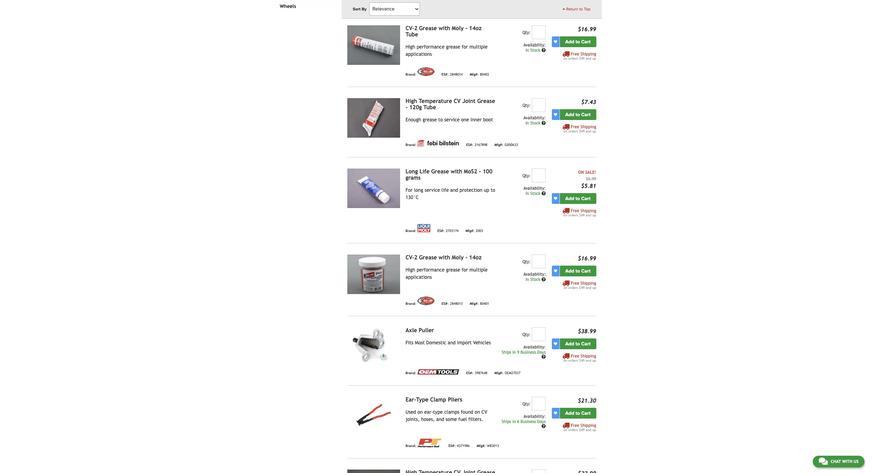 Task type: describe. For each thing, give the bounding box(es) containing it.
80401
[[480, 302, 489, 306]]

mfg#: 80402
[[470, 73, 489, 77]]

$16.99 for cv-2 grease with moly - 14oz tube
[[578, 26, 596, 33]]

axle puller
[[406, 328, 434, 334]]

shipping for cv-2 grease with moly - 14oz tube
[[581, 52, 596, 57]]

in stock for high temperature cv joint grease - 120g tube
[[526, 121, 542, 126]]

shipping for ear-type clamp pliers
[[581, 424, 596, 429]]

schwaben - corporate logo image
[[418, 0, 439, 3]]

to for ear-type clamp pliers's add to cart button
[[576, 411, 580, 417]]

$38.99
[[578, 329, 596, 335]]

- for cv-2 grease with moly - 14oz
[[466, 255, 468, 261]]

moly for cv-2 grease with moly - 14oz tube
[[452, 25, 464, 32]]

es#: for cv-2 grease with moly - 14oz
[[442, 302, 449, 306]]

2003
[[476, 229, 483, 233]]

in for high temperature cv joint grease - 120g tube
[[526, 121, 529, 126]]

ships in 6 business days
[[502, 420, 546, 425]]

brand: for cv-2 grease with moly - 14oz
[[406, 302, 416, 306]]

cv-2 grease with moly - 14oz tube
[[406, 25, 482, 38]]

puller
[[419, 328, 434, 334]]

add to cart for ear-type clamp pliers
[[566, 411, 591, 417]]

w83013
[[487, 445, 499, 449]]

with for cv-2 grease with moly - 14oz tube
[[439, 25, 450, 32]]

up for ear-type clamp pliers
[[593, 429, 596, 433]]

availability: for axle puller
[[524, 345, 546, 350]]

on sale! $5.99 $5.81
[[579, 170, 596, 190]]

used on ear-type clamps found on cv joints, hoses, and some fuel filters.
[[406, 410, 487, 423]]

days for $38.99
[[538, 351, 546, 355]]

tube for temperature
[[424, 104, 436, 111]]

up inside for long service life and protection up to 130°c
[[484, 188, 489, 193]]

pliers
[[448, 397, 463, 404]]

joints,
[[406, 417, 420, 423]]

stock for long life grease with mos2 - 100 grams
[[531, 191, 541, 196]]

mfg#: w83013
[[477, 445, 499, 449]]

cv inside used on ear-type clamps found on cv joints, hoses, and some fuel filters.
[[482, 410, 487, 415]]

fits most domestic and import vehicles
[[406, 340, 491, 346]]

wheels
[[280, 4, 296, 9]]

top
[[584, 7, 591, 11]]

add for axle puller
[[566, 341, 575, 347]]

cv- for cv-2 grease with moly - 14oz
[[406, 255, 414, 261]]

high for cv-2 grease with moly - 14oz
[[406, 267, 415, 273]]

grease for cv-2 grease with moly - 14oz tube
[[446, 44, 460, 50]]

es#: 4371986
[[449, 445, 470, 449]]

add to wish list image for cv-2 grease with moly - 14oz tube
[[554, 40, 558, 44]]

2848014
[[450, 73, 463, 77]]

es#2848014 - 80402 - cv-2 grease with moly - 14oz tube - high performance grease for multiple applications - redline - audi bmw volkswagen mercedes benz mini porsche image
[[347, 25, 400, 65]]

for long service life and protection up to 130°c
[[406, 188, 495, 200]]

return to top
[[565, 7, 591, 11]]

to for cv-2 grease with moly - 14oz's add to cart button
[[576, 269, 580, 274]]

add for cv-2 grease with moly - 14oz
[[566, 269, 575, 274]]

long
[[406, 168, 418, 175]]

in for cv-2 grease with moly - 14oz tube
[[526, 48, 529, 53]]

high performance grease for multiple applications for cv-2 grease with moly - 14oz tube
[[406, 44, 488, 57]]

es#: for axle puller
[[466, 372, 474, 376]]

g000633
[[505, 143, 518, 147]]

to for third add to cart button from the top of the page
[[576, 196, 580, 202]]

febi - corporate logo image
[[418, 140, 459, 147]]

sale!
[[585, 170, 596, 175]]

3 add to cart button from the top
[[560, 193, 596, 204]]

ear-
[[424, 410, 433, 415]]

vehicles
[[473, 340, 491, 346]]

add to cart button for cv-2 grease with moly - 14oz tube
[[560, 36, 596, 47]]

availability: for cv-2 grease with moly - 14oz tube
[[524, 43, 546, 48]]

qty: for high temperature cv joint grease - 120g tube
[[523, 103, 531, 108]]

2167898
[[475, 143, 488, 147]]

3 free shipping on orders $49 and up from the top
[[564, 209, 596, 217]]

chat with us
[[831, 460, 859, 465]]

add to cart button for axle puller
[[560, 339, 596, 350]]

3 cart from the top
[[581, 196, 591, 202]]

comments image
[[819, 458, 828, 466]]

in for $38.99
[[513, 351, 516, 355]]

qty: for cv-2 grease with moly - 14oz
[[523, 260, 531, 265]]

2 for cv-2 grease with moly - 14oz tube
[[414, 25, 418, 32]]

high for cv-2 grease with moly - 14oz tube
[[406, 44, 415, 50]]

on
[[579, 170, 584, 175]]

question circle image for long life grease with mos2 - 100 grams
[[542, 192, 546, 196]]

free shipping on orders $49 and up for cv-2 grease with moly - 14oz tube
[[564, 52, 596, 60]]

filters.
[[469, 417, 483, 423]]

type
[[433, 410, 443, 415]]

3 shipping from the top
[[581, 209, 596, 214]]

joint
[[463, 98, 476, 104]]

orders for axle puller
[[569, 359, 578, 363]]

up for high temperature cv joint grease - 120g tube
[[593, 130, 596, 133]]

mfg#: oem27037
[[495, 372, 521, 376]]

brand: for axle puller
[[406, 372, 416, 376]]

us
[[854, 460, 859, 465]]

grams
[[406, 175, 421, 181]]

add to cart button for ear-type clamp pliers
[[560, 409, 596, 419]]

4371986
[[457, 445, 470, 449]]

cv-2 grease with moly - 14oz
[[406, 255, 482, 261]]

enough
[[406, 117, 421, 123]]

ships for ear-type clamp pliers
[[502, 420, 511, 425]]

free for ear-type clamp pliers
[[571, 424, 580, 429]]

clamps
[[444, 410, 460, 415]]

type
[[416, 397, 429, 404]]

es#: 2167898
[[466, 143, 488, 147]]

temperature
[[419, 98, 452, 104]]

free for high temperature cv joint grease - 120g tube
[[571, 125, 580, 130]]

mos2
[[464, 168, 477, 175]]

in stock for long life grease with mos2 - 100 grams
[[526, 191, 542, 196]]

high temperature cv joint grease - 120g tube link
[[406, 98, 495, 111]]

mfg#: for axle puller
[[495, 372, 504, 376]]

availability: for cv-2 grease with moly - 14oz
[[524, 272, 546, 277]]

ships for axle puller
[[502, 351, 511, 355]]

add for cv-2 grease with moly - 14oz tube
[[566, 39, 575, 45]]

es#: 3987648
[[466, 372, 488, 376]]

3987648
[[475, 372, 488, 376]]

up for cv-2 grease with moly - 14oz
[[593, 286, 596, 290]]

days for $21.30
[[538, 420, 546, 425]]

up for cv-2 grease with moly - 14oz tube
[[593, 57, 596, 60]]

130°c
[[406, 195, 419, 200]]

100
[[483, 168, 493, 175]]

availability: for ear-type clamp pliers
[[524, 415, 546, 420]]

domestic
[[426, 340, 446, 346]]

80402
[[480, 73, 489, 77]]

qty: for long life grease with mos2 - 100 grams
[[523, 174, 531, 179]]

oem27037
[[505, 372, 521, 376]]

return
[[567, 7, 578, 11]]

es#: for cv-2 grease with moly - 14oz tube
[[442, 73, 449, 77]]

es#2848013 - 80401 - cv-2 grease with moly - 14oz  - high performance grease for multiple applications - redline - audi bmw volkswagen mercedes benz mini porsche image
[[347, 255, 400, 295]]

free shipping on orders $49 and up for axle puller
[[564, 354, 596, 363]]

boot
[[483, 117, 493, 123]]

free for cv-2 grease with moly - 14oz
[[571, 281, 580, 286]]

cv-2 grease with moly - 14oz tube link
[[406, 25, 482, 38]]

to for add to cart button related to cv-2 grease with moly - 14oz tube
[[576, 39, 580, 45]]

cart for ear-type clamp pliers
[[581, 411, 591, 417]]

chat
[[831, 460, 841, 465]]

mfg#: 2003
[[466, 229, 483, 233]]

free for axle puller
[[571, 354, 580, 359]]

and inside for long service life and protection up to 130°c
[[450, 188, 458, 193]]

$49 for ear-type clamp pliers
[[579, 429, 585, 433]]

to for add to cart button for axle puller
[[576, 341, 580, 347]]

free shipping on orders $49 and up for ear-type clamp pliers
[[564, 424, 596, 433]]

sort by
[[353, 7, 367, 11]]

applications for cv-2 grease with moly - 14oz
[[406, 275, 432, 280]]

found
[[461, 410, 474, 415]]

free shipping on orders $49 and up for high temperature cv joint grease - 120g tube
[[564, 125, 596, 133]]

used
[[406, 410, 416, 415]]

import
[[457, 340, 472, 346]]

clamp
[[430, 397, 446, 404]]

in for long life grease with mos2 - 100 grams
[[526, 191, 529, 196]]

question circle image for cv-2 grease with moly - 14oz tube
[[542, 48, 546, 52]]

ear-type clamp pliers
[[406, 397, 463, 404]]

with for cv-2 grease with moly - 14oz
[[439, 255, 450, 261]]

sort
[[353, 7, 361, 11]]



Task type: vqa. For each thing, say whether or not it's contained in the screenshot.
the topmost "for"
yes



Task type: locate. For each thing, give the bounding box(es) containing it.
long
[[414, 188, 423, 193]]

high performance grease for multiple applications
[[406, 44, 488, 57], [406, 267, 488, 280]]

0 vertical spatial days
[[538, 351, 546, 355]]

5 add to cart button from the top
[[560, 339, 596, 350]]

grease down liqui-moly - corporate logo
[[419, 255, 437, 261]]

redline - corporate logo image left es#: 2848013
[[418, 297, 435, 306]]

2 qty: from the top
[[523, 103, 531, 108]]

3 free from the top
[[571, 209, 580, 214]]

grease inside high temperature cv joint grease - 120g tube
[[477, 98, 495, 104]]

brand: for ear-type clamp pliers
[[406, 445, 416, 449]]

2 performance from the top
[[417, 267, 445, 273]]

qty: for axle puller
[[523, 333, 531, 338]]

grease for long life grease with mos2 - 100 grams
[[431, 168, 449, 175]]

5 free from the top
[[571, 354, 580, 359]]

0 vertical spatial applications
[[406, 51, 432, 57]]

in stock for cv-2 grease with moly - 14oz
[[526, 278, 542, 282]]

0 vertical spatial multiple
[[470, 44, 488, 50]]

multiple up mfg#: 80401
[[470, 267, 488, 273]]

120g
[[409, 104, 422, 111]]

14oz inside the cv-2 grease with moly - 14oz tube
[[469, 25, 482, 32]]

3 high from the top
[[406, 267, 415, 273]]

5 shipping from the top
[[581, 354, 596, 359]]

redline - corporate logo image for cv-2 grease with moly - 14oz tube
[[418, 67, 435, 76]]

5 add to cart from the top
[[566, 341, 591, 347]]

mfg#: for cv-2 grease with moly - 14oz tube
[[470, 73, 479, 77]]

es#: 2703174
[[438, 229, 459, 233]]

free for cv-2 grease with moly - 14oz tube
[[571, 52, 580, 57]]

1 free shipping on orders $49 and up from the top
[[564, 52, 596, 60]]

0 vertical spatial moly
[[452, 25, 464, 32]]

performance down cv-2 grease with moly - 14oz tube "link"
[[417, 44, 445, 50]]

1 vertical spatial performance
[[417, 267, 445, 273]]

to
[[580, 7, 583, 11], [576, 39, 580, 45], [576, 112, 580, 118], [438, 117, 443, 123], [491, 188, 495, 193], [576, 196, 580, 202], [576, 269, 580, 274], [576, 341, 580, 347], [576, 411, 580, 417]]

shipping for cv-2 grease with moly - 14oz
[[581, 281, 596, 286]]

in left 6
[[513, 420, 516, 425]]

brand: for long life grease with mos2 - 100 grams
[[406, 229, 416, 233]]

3 add from the top
[[566, 196, 575, 202]]

2 $16.99 from the top
[[578, 256, 596, 262]]

1 moly from the top
[[452, 25, 464, 32]]

business for $38.99
[[521, 351, 536, 355]]

es#: for ear-type clamp pliers
[[449, 445, 456, 449]]

1 applications from the top
[[406, 51, 432, 57]]

0 horizontal spatial tube
[[406, 31, 418, 38]]

es#: left 2703174
[[438, 229, 445, 233]]

in for cv-2 grease with moly - 14oz
[[526, 278, 529, 282]]

oem tools - corporate logo image
[[418, 370, 459, 375]]

2 2 from the top
[[414, 255, 418, 261]]

1 in from the top
[[526, 48, 529, 53]]

14oz for cv-2 grease with moly - 14oz
[[469, 255, 482, 261]]

es#:
[[442, 73, 449, 77], [466, 143, 474, 147], [438, 229, 445, 233], [442, 302, 449, 306], [466, 372, 474, 376], [449, 445, 456, 449]]

4 add to cart button from the top
[[560, 266, 596, 277]]

multiple up mfg#: 80402
[[470, 44, 488, 50]]

1 vertical spatial high
[[406, 98, 417, 104]]

moly for cv-2 grease with moly - 14oz
[[452, 255, 464, 261]]

es#2167898 - g000633 - high temperature cv joint grease - 120g tube - enough grease to service one inner boot - febi - audi volkswagen image
[[347, 98, 400, 138]]

1 vertical spatial question circle image
[[542, 425, 546, 429]]

0 horizontal spatial cv
[[454, 98, 461, 104]]

1 vertical spatial for
[[462, 267, 468, 273]]

9
[[517, 351, 520, 355]]

6 availability: from the top
[[524, 415, 546, 420]]

add for high temperature cv joint grease - 120g tube
[[566, 112, 575, 118]]

4 availability: from the top
[[524, 272, 546, 277]]

performance tool - corporate logo image
[[418, 439, 442, 448]]

cv-
[[406, 25, 414, 32], [406, 255, 414, 261]]

0 vertical spatial business
[[521, 351, 536, 355]]

multiple for cv-2 grease with moly - 14oz tube
[[470, 44, 488, 50]]

applications for cv-2 grease with moly - 14oz tube
[[406, 51, 432, 57]]

2 free shipping on orders $49 and up from the top
[[564, 125, 596, 133]]

6 free from the top
[[571, 424, 580, 429]]

redline - corporate logo image for cv-2 grease with moly - 14oz
[[418, 297, 435, 306]]

tube inside the cv-2 grease with moly - 14oz tube
[[406, 31, 418, 38]]

for
[[406, 188, 413, 193]]

applications down cv-2 grease with moly - 14oz tube "link"
[[406, 51, 432, 57]]

up for axle puller
[[593, 359, 596, 363]]

2 add from the top
[[566, 112, 575, 118]]

6 brand: from the top
[[406, 445, 416, 449]]

by
[[362, 7, 367, 11]]

high temperature cv joint grease - 120g tube
[[406, 98, 495, 111]]

question circle image down ships in 9 business days
[[542, 356, 546, 360]]

- inside high temperature cv joint grease - 120g tube
[[406, 104, 408, 111]]

3 stock from the top
[[531, 191, 541, 196]]

one
[[461, 117, 469, 123]]

2 business from the top
[[521, 420, 536, 425]]

3 question circle image from the top
[[542, 192, 546, 196]]

2 days from the top
[[538, 420, 546, 425]]

0 vertical spatial in
[[513, 351, 516, 355]]

orders for cv-2 grease with moly - 14oz
[[569, 286, 578, 290]]

1 for from the top
[[462, 44, 468, 50]]

moly
[[452, 25, 464, 32], [452, 255, 464, 261]]

1 vertical spatial $16.99
[[578, 256, 596, 262]]

4 add to cart from the top
[[566, 269, 591, 274]]

2 for from the top
[[462, 267, 468, 273]]

2 availability: from the top
[[524, 116, 546, 120]]

brand: up 120g
[[406, 73, 416, 77]]

3 in from the top
[[526, 191, 529, 196]]

- for cv-2 grease with moly - 14oz tube
[[466, 25, 468, 32]]

with inside the cv-2 grease with moly - 14oz tube
[[439, 25, 450, 32]]

3 qty: from the top
[[523, 174, 531, 179]]

-
[[466, 25, 468, 32], [406, 104, 408, 111], [479, 168, 481, 175], [466, 255, 468, 261]]

es#: left 2848014
[[442, 73, 449, 77]]

$49 for cv-2 grease with moly - 14oz
[[579, 286, 585, 290]]

cv inside high temperature cv joint grease - 120g tube
[[454, 98, 461, 104]]

4 qty: from the top
[[523, 260, 531, 265]]

long life grease with mos2 - 100 grams link
[[406, 168, 493, 181]]

- inside long life grease with mos2 - 100 grams
[[479, 168, 481, 175]]

question circle image for $21.30
[[542, 425, 546, 429]]

for down the cv-2 grease with moly - 14oz tube
[[462, 44, 468, 50]]

cv up filters.
[[482, 410, 487, 415]]

1 vertical spatial moly
[[452, 255, 464, 261]]

1 vertical spatial in
[[513, 420, 516, 425]]

brand: for high temperature cv joint grease - 120g tube
[[406, 143, 416, 147]]

1 multiple from the top
[[470, 44, 488, 50]]

1 vertical spatial redline - corporate logo image
[[418, 297, 435, 306]]

1 vertical spatial grease
[[423, 117, 437, 123]]

service left life
[[425, 188, 440, 193]]

qty: for ear-type clamp pliers
[[523, 402, 531, 407]]

4 free shipping on orders $49 and up from the top
[[564, 281, 596, 290]]

ear-type clamp pliers link
[[406, 397, 463, 404]]

grease inside long life grease with mos2 - 100 grams
[[431, 168, 449, 175]]

2 orders from the top
[[569, 130, 578, 133]]

mfg#: g000633
[[495, 143, 518, 147]]

$5.99
[[586, 177, 596, 182]]

grease down cv-2 grease with moly - 14oz link
[[446, 267, 460, 273]]

0 vertical spatial 14oz
[[469, 25, 482, 32]]

liqui-moly - corporate logo image
[[418, 224, 431, 233]]

1 shipping from the top
[[581, 52, 596, 57]]

add to wish list image for cv-2 grease with moly - 14oz
[[554, 270, 558, 273]]

1 add to cart button from the top
[[560, 36, 596, 47]]

2 in stock from the top
[[526, 121, 542, 126]]

most
[[415, 340, 425, 346]]

5 qty: from the top
[[523, 333, 531, 338]]

1 horizontal spatial tube
[[424, 104, 436, 111]]

free shipping on orders $49 and up
[[564, 52, 596, 60], [564, 125, 596, 133], [564, 209, 596, 217], [564, 281, 596, 290], [564, 354, 596, 363], [564, 424, 596, 433]]

ear-
[[406, 397, 416, 404]]

days right 6
[[538, 420, 546, 425]]

fuel
[[459, 417, 467, 423]]

1 vertical spatial cv
[[482, 410, 487, 415]]

3 add to cart from the top
[[566, 196, 591, 202]]

business right 9
[[521, 351, 536, 355]]

$7.43
[[581, 99, 596, 106]]

1 business from the top
[[521, 351, 536, 355]]

0 vertical spatial grease
[[446, 44, 460, 50]]

grease down the cv-2 grease with moly - 14oz tube
[[446, 44, 460, 50]]

add to wish list image
[[554, 40, 558, 44], [554, 113, 558, 116], [554, 197, 558, 201], [554, 270, 558, 273], [554, 412, 558, 416]]

mfg#: left oem27037 in the right of the page
[[495, 372, 504, 376]]

0 vertical spatial performance
[[417, 44, 445, 50]]

and
[[586, 57, 592, 60], [586, 130, 592, 133], [450, 188, 458, 193], [586, 214, 592, 217], [586, 286, 592, 290], [448, 340, 456, 346], [586, 359, 592, 363], [436, 417, 444, 423], [586, 429, 592, 433]]

1 high from the top
[[406, 44, 415, 50]]

1 vertical spatial applications
[[406, 275, 432, 280]]

1 qty: from the top
[[523, 30, 531, 35]]

$49 for axle puller
[[579, 359, 585, 363]]

grease right enough
[[423, 117, 437, 123]]

grease
[[446, 44, 460, 50], [423, 117, 437, 123], [446, 267, 460, 273]]

multiple for cv-2 grease with moly - 14oz
[[470, 267, 488, 273]]

$49 for high temperature cv joint grease - 120g tube
[[579, 130, 585, 133]]

fits
[[406, 340, 414, 346]]

2 question circle image from the top
[[542, 425, 546, 429]]

performance down cv-2 grease with moly - 14oz
[[417, 267, 445, 273]]

0 vertical spatial high
[[406, 44, 415, 50]]

on
[[564, 57, 568, 60], [564, 130, 568, 133], [564, 214, 568, 217], [564, 286, 568, 290], [564, 359, 568, 363], [418, 410, 423, 415], [475, 410, 480, 415], [564, 429, 568, 433]]

- inside the cv-2 grease with moly - 14oz tube
[[466, 25, 468, 32]]

with for long life grease with mos2 - 100 grams
[[451, 168, 462, 175]]

mfg#: left "80401"
[[470, 302, 479, 306]]

business
[[521, 351, 536, 355], [521, 420, 536, 425]]

brand: for cv-2 grease with moly - 14oz tube
[[406, 73, 416, 77]]

4 in from the top
[[526, 278, 529, 282]]

6 free shipping on orders $49 and up from the top
[[564, 424, 596, 433]]

1 question circle image from the top
[[542, 48, 546, 52]]

brand: up ear-
[[406, 372, 416, 376]]

add for ear-type clamp pliers
[[566, 411, 575, 417]]

tube for 2
[[406, 31, 418, 38]]

shipping
[[581, 52, 596, 57], [581, 125, 596, 130], [581, 209, 596, 214], [581, 281, 596, 286], [581, 354, 596, 359], [581, 424, 596, 429]]

1 stock from the top
[[531, 48, 541, 53]]

es#: 2848014
[[442, 73, 463, 77]]

3 in stock from the top
[[526, 191, 542, 196]]

question circle image down 'ships in 6 business days'
[[542, 425, 546, 429]]

1 ships from the top
[[502, 351, 511, 355]]

1 high performance grease for multiple applications from the top
[[406, 44, 488, 57]]

to for add to cart button corresponding to high temperature cv joint grease - 120g tube
[[576, 112, 580, 118]]

add to cart button for high temperature cv joint grease - 120g tube
[[560, 109, 596, 120]]

0 vertical spatial redline - corporate logo image
[[418, 67, 435, 76]]

6
[[517, 420, 520, 425]]

high performance grease for multiple applications down cv-2 grease with moly - 14oz link
[[406, 267, 488, 280]]

2 redline - corporate logo image from the top
[[418, 297, 435, 306]]

1 vertical spatial cv-
[[406, 255, 414, 261]]

brand: left performance tool - corporate logo on the bottom of page
[[406, 445, 416, 449]]

grease down schwaben - corporate logo
[[419, 25, 437, 32]]

days right 9
[[538, 351, 546, 355]]

3 orders from the top
[[569, 214, 578, 217]]

brand:
[[406, 73, 416, 77], [406, 143, 416, 147], [406, 229, 416, 233], [406, 302, 416, 306], [406, 372, 416, 376], [406, 445, 416, 449]]

cart for cv-2 grease with moly - 14oz
[[581, 269, 591, 274]]

orders for cv-2 grease with moly - 14oz tube
[[569, 57, 578, 60]]

in
[[526, 48, 529, 53], [526, 121, 529, 126], [526, 191, 529, 196], [526, 278, 529, 282]]

2
[[414, 25, 418, 32], [414, 255, 418, 261]]

5 brand: from the top
[[406, 372, 416, 376]]

es#: left 4371986
[[449, 445, 456, 449]]

2703174
[[446, 229, 459, 233]]

es#4371986 - w83013 - ear-type clamp pliers - used on ear-type clamps found on cv joints, hoses, and some fuel filters. - performance tool - audi bmw volkswagen mercedes benz mini porsche image
[[347, 397, 400, 437]]

es#: 2848013
[[442, 302, 463, 306]]

1 free from the top
[[571, 52, 580, 57]]

to inside for long service life and protection up to 130°c
[[491, 188, 495, 193]]

high inside high temperature cv joint grease - 120g tube
[[406, 98, 417, 104]]

long life grease with mos2 - 100 grams
[[406, 168, 493, 181]]

add to wish list image
[[554, 343, 558, 346]]

ships in 9 business days
[[502, 351, 546, 355]]

high performance grease for multiple applications for cv-2 grease with moly - 14oz
[[406, 267, 488, 280]]

for for cv-2 grease with moly - 14oz
[[462, 267, 468, 273]]

4 cart from the top
[[581, 269, 591, 274]]

2 free from the top
[[571, 125, 580, 130]]

2 question circle image from the top
[[542, 121, 546, 125]]

6 shipping from the top
[[581, 424, 596, 429]]

in left 9
[[513, 351, 516, 355]]

add to cart for axle puller
[[566, 341, 591, 347]]

1 vertical spatial service
[[425, 188, 440, 193]]

ships left 6
[[502, 420, 511, 425]]

es#: for high temperature cv joint grease - 120g tube
[[466, 143, 474, 147]]

enough grease to service one inner boot
[[406, 117, 493, 123]]

cv- inside the cv-2 grease with moly - 14oz tube
[[406, 25, 414, 32]]

high performance grease for multiple applications down the cv-2 grease with moly - 14oz tube
[[406, 44, 488, 57]]

14oz for cv-2 grease with moly - 14oz tube
[[469, 25, 482, 32]]

1 days from the top
[[538, 351, 546, 355]]

1 $49 from the top
[[579, 57, 585, 60]]

- for long life grease with mos2 - 100 grams
[[479, 168, 481, 175]]

cart for axle puller
[[581, 341, 591, 347]]

1 vertical spatial business
[[521, 420, 536, 425]]

1 performance from the top
[[417, 44, 445, 50]]

2 high performance grease for multiple applications from the top
[[406, 267, 488, 280]]

grease right life
[[431, 168, 449, 175]]

4 orders from the top
[[569, 286, 578, 290]]

4 question circle image from the top
[[542, 278, 546, 282]]

axle
[[406, 328, 417, 334]]

1 vertical spatial days
[[538, 420, 546, 425]]

2 vertical spatial grease
[[446, 267, 460, 273]]

1 vertical spatial 2
[[414, 255, 418, 261]]

6 add from the top
[[566, 411, 575, 417]]

6 add to cart from the top
[[566, 411, 591, 417]]

1 horizontal spatial cv
[[482, 410, 487, 415]]

5 add to wish list image from the top
[[554, 412, 558, 416]]

redline - corporate logo image
[[418, 67, 435, 76], [418, 297, 435, 306]]

2 add to cart from the top
[[566, 112, 591, 118]]

es#: for long life grease with mos2 - 100 grams
[[438, 229, 445, 233]]

chat with us link
[[813, 457, 865, 468]]

cart for high temperature cv joint grease - 120g tube
[[581, 112, 591, 118]]

0 vertical spatial service
[[444, 117, 460, 123]]

free
[[571, 52, 580, 57], [571, 125, 580, 130], [571, 209, 580, 214], [571, 281, 580, 286], [571, 354, 580, 359], [571, 424, 580, 429]]

0 vertical spatial $16.99
[[578, 26, 596, 33]]

0 vertical spatial 2
[[414, 25, 418, 32]]

es#: left 2167898
[[466, 143, 474, 147]]

cv-2 grease with moly - 14oz link
[[406, 255, 482, 261]]

stock
[[531, 48, 541, 53], [531, 121, 541, 126], [531, 191, 541, 196], [531, 278, 541, 282]]

and inside used on ear-type clamps found on cv joints, hoses, and some fuel filters.
[[436, 417, 444, 423]]

2 brand: from the top
[[406, 143, 416, 147]]

for down cv-2 grease with moly - 14oz
[[462, 267, 468, 273]]

hoses,
[[421, 417, 435, 423]]

0 horizontal spatial service
[[425, 188, 440, 193]]

ships
[[502, 351, 511, 355], [502, 420, 511, 425]]

return to top link
[[563, 6, 591, 12]]

some
[[446, 417, 457, 423]]

$49
[[579, 57, 585, 60], [579, 130, 585, 133], [579, 214, 585, 217], [579, 286, 585, 290], [579, 359, 585, 363], [579, 429, 585, 433]]

2 add to wish list image from the top
[[554, 113, 558, 116]]

brand: left liqui-moly - corporate logo
[[406, 229, 416, 233]]

0 vertical spatial high performance grease for multiple applications
[[406, 44, 488, 57]]

orders for ear-type clamp pliers
[[569, 429, 578, 433]]

wheels link
[[279, 1, 329, 12]]

5 free shipping on orders $49 and up from the top
[[564, 354, 596, 363]]

grease for cv-2 grease with moly - 14oz
[[446, 267, 460, 273]]

5 orders from the top
[[569, 359, 578, 363]]

None number field
[[532, 25, 546, 39], [532, 98, 546, 112], [532, 169, 546, 183], [532, 255, 546, 269], [532, 328, 546, 342], [532, 397, 546, 411], [532, 470, 546, 474], [532, 25, 546, 39], [532, 98, 546, 112], [532, 169, 546, 183], [532, 255, 546, 269], [532, 328, 546, 342], [532, 397, 546, 411], [532, 470, 546, 474]]

redline - corporate logo image left es#: 2848014
[[418, 67, 435, 76]]

1 add from the top
[[566, 39, 575, 45]]

question circle image
[[542, 356, 546, 360], [542, 425, 546, 429]]

mfg#: for ear-type clamp pliers
[[477, 445, 486, 449]]

- for high temperature cv joint grease - 120g tube
[[406, 104, 408, 111]]

2 add to cart button from the top
[[560, 109, 596, 120]]

0 vertical spatial cv
[[454, 98, 461, 104]]

1 add to wish list image from the top
[[554, 40, 558, 44]]

availability: for high temperature cv joint grease - 120g tube
[[524, 116, 546, 120]]

1 vertical spatial 14oz
[[469, 255, 482, 261]]

applications down cv-2 grease with moly - 14oz
[[406, 275, 432, 280]]

2 vertical spatial high
[[406, 267, 415, 273]]

inner
[[471, 117, 482, 123]]

0 vertical spatial for
[[462, 44, 468, 50]]

1 add to cart from the top
[[566, 39, 591, 45]]

mfg#: left "w83013"
[[477, 445, 486, 449]]

cv- for cv-2 grease with moly - 14oz tube
[[406, 25, 414, 32]]

add to wish list image for ear-type clamp pliers
[[554, 412, 558, 416]]

5 add from the top
[[566, 341, 575, 347]]

tube inside high temperature cv joint grease - 120g tube
[[424, 104, 436, 111]]

2 inside the cv-2 grease with moly - 14oz tube
[[414, 25, 418, 32]]

5 availability: from the top
[[524, 345, 546, 350]]

3 brand: from the top
[[406, 229, 416, 233]]

1 vertical spatial tube
[[424, 104, 436, 111]]

stock for cv-2 grease with moly - 14oz tube
[[531, 48, 541, 53]]

mfg#: left g000633
[[495, 143, 504, 147]]

protection
[[460, 188, 483, 193]]

moly inside the cv-2 grease with moly - 14oz tube
[[452, 25, 464, 32]]

caret up image
[[563, 7, 565, 11]]

1 horizontal spatial service
[[444, 117, 460, 123]]

cart for cv-2 grease with moly - 14oz tube
[[581, 39, 591, 45]]

brand: up axle
[[406, 302, 416, 306]]

1 redline - corporate logo image from the top
[[418, 67, 435, 76]]

$21.30
[[578, 398, 596, 405]]

es#3987648 - oem27037 - axle puller - fits most domestic and import vehicles - oem tools - audi bmw volkswagen mercedes benz mini porsche image
[[347, 328, 400, 368]]

grease right joint
[[477, 98, 495, 104]]

cv
[[454, 98, 461, 104], [482, 410, 487, 415]]

$5.81
[[581, 183, 596, 190]]

free shipping on orders $49 and up for cv-2 grease with moly - 14oz
[[564, 281, 596, 290]]

high
[[406, 44, 415, 50], [406, 98, 417, 104], [406, 267, 415, 273]]

es#: left 3987648
[[466, 372, 474, 376]]

1 in from the top
[[513, 351, 516, 355]]

1 brand: from the top
[[406, 73, 416, 77]]

2 stock from the top
[[531, 121, 541, 126]]

mfg#: left 80402
[[470, 73, 479, 77]]

2 in from the top
[[513, 420, 516, 425]]

service left the one
[[444, 117, 460, 123]]

axle puller link
[[406, 328, 434, 334]]

question circle image for cv-2 grease with moly - 14oz
[[542, 278, 546, 282]]

life
[[442, 188, 449, 193]]

2 moly from the top
[[452, 255, 464, 261]]

performance for cv-2 grease with moly - 14oz tube
[[417, 44, 445, 50]]

brand: down enough
[[406, 143, 416, 147]]

life
[[420, 168, 430, 175]]

0 vertical spatial cv-
[[406, 25, 414, 32]]

4 $49 from the top
[[579, 286, 585, 290]]

grease for cv-2 grease with moly - 14oz tube
[[419, 25, 437, 32]]

14oz
[[469, 25, 482, 32], [469, 255, 482, 261]]

6 qty: from the top
[[523, 402, 531, 407]]

service inside for long service life and protection up to 130°c
[[425, 188, 440, 193]]

6 $49 from the top
[[579, 429, 585, 433]]

1 vertical spatial high performance grease for multiple applications
[[406, 267, 488, 280]]

2 ships from the top
[[502, 420, 511, 425]]

mfg#: for long life grease with mos2 - 100 grams
[[466, 229, 475, 233]]

0 vertical spatial question circle image
[[542, 356, 546, 360]]

es#: left 2848013 at the right bottom of page
[[442, 302, 449, 306]]

question circle image for high temperature cv joint grease - 120g tube
[[542, 121, 546, 125]]

qty:
[[523, 30, 531, 35], [523, 103, 531, 108], [523, 174, 531, 179], [523, 260, 531, 265], [523, 333, 531, 338], [523, 402, 531, 407]]

3 $49 from the top
[[579, 214, 585, 217]]

1 in stock from the top
[[526, 48, 542, 53]]

es#2703174 - 2003 - long life grease with mos2 - 100 grams - for long service life and protection up to 130c - liqui-moly - audi bmw volkswagen mercedes benz mini porsche image
[[347, 169, 400, 208]]

ships left 9
[[502, 351, 511, 355]]

in
[[513, 351, 516, 355], [513, 420, 516, 425]]

shipping for high temperature cv joint grease - 120g tube
[[581, 125, 596, 130]]

cv left joint
[[454, 98, 461, 104]]

performance for cv-2 grease with moly - 14oz
[[417, 267, 445, 273]]

2 high from the top
[[406, 98, 417, 104]]

with
[[439, 25, 450, 32], [451, 168, 462, 175], [439, 255, 450, 261], [843, 460, 853, 465]]

mfg#: left the 2003
[[466, 229, 475, 233]]

mfg#: 80401
[[470, 302, 489, 306]]

add to cart button for cv-2 grease with moly - 14oz
[[560, 266, 596, 277]]

in for $21.30
[[513, 420, 516, 425]]

availability: for long life grease with mos2 - 100 grams
[[524, 186, 546, 191]]

question circle image
[[542, 48, 546, 52], [542, 121, 546, 125], [542, 192, 546, 196], [542, 278, 546, 282]]

0 vertical spatial ships
[[502, 351, 511, 355]]

add to cart for high temperature cv joint grease - 120g tube
[[566, 112, 591, 118]]

1 vertical spatial ships
[[502, 420, 511, 425]]

6 cart from the top
[[581, 411, 591, 417]]

business right 6
[[521, 420, 536, 425]]

2 multiple from the top
[[470, 267, 488, 273]]

3 add to wish list image from the top
[[554, 197, 558, 201]]

with inside long life grease with mos2 - 100 grams
[[451, 168, 462, 175]]

grease inside the cv-2 grease with moly - 14oz tube
[[419, 25, 437, 32]]

0 vertical spatial tube
[[406, 31, 418, 38]]

stock for cv-2 grease with moly - 14oz
[[531, 278, 541, 282]]

1 vertical spatial multiple
[[470, 267, 488, 273]]

5 $49 from the top
[[579, 359, 585, 363]]

es#258763 - g052133a2 - high temperature cv joint grease - 90g tube - enough grease to service one outer boot - genuine volkswagen audi - audi volkswagen image
[[347, 470, 400, 474]]

service
[[444, 117, 460, 123], [425, 188, 440, 193]]



